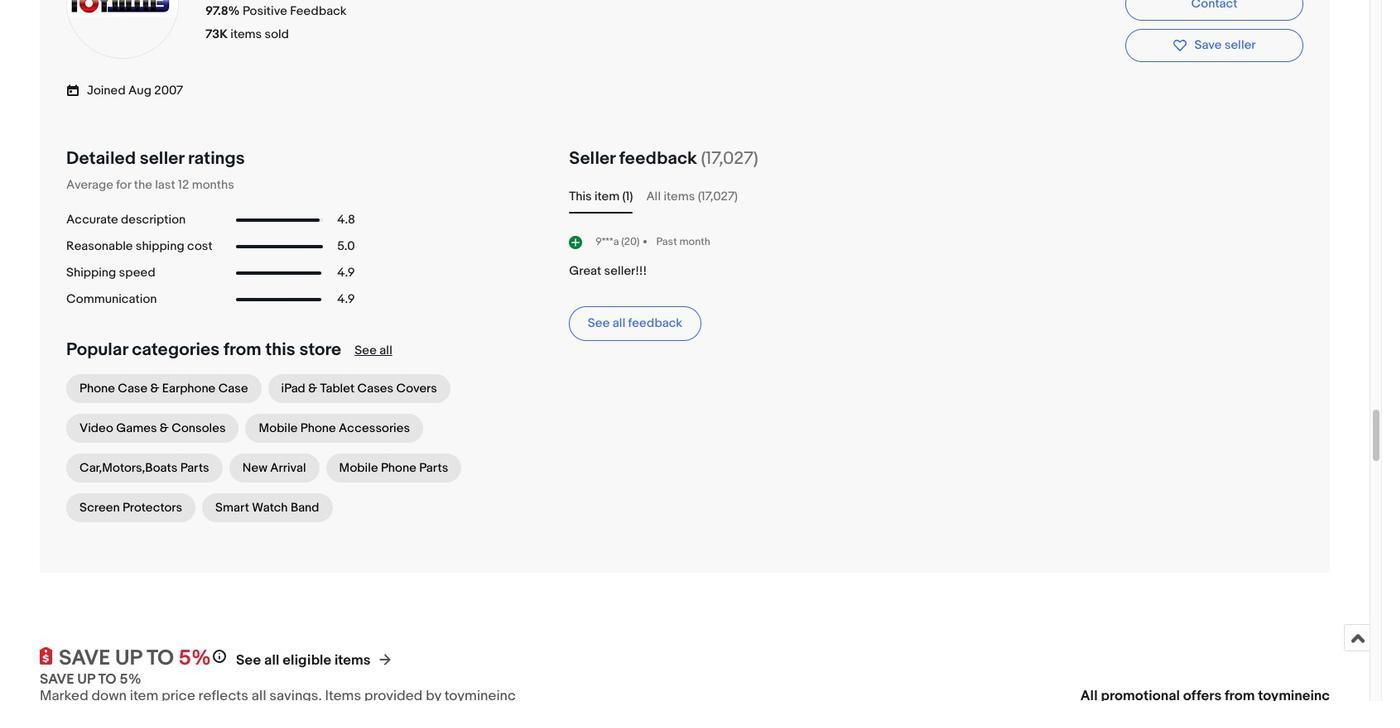 Task type: locate. For each thing, give the bounding box(es) containing it.
97.8% positive feedback 73k items sold
[[205, 4, 347, 43]]

all for see all feedback
[[613, 316, 626, 332]]

2 horizontal spatial see
[[588, 316, 610, 332]]

0 vertical spatial see
[[588, 316, 610, 332]]

seller for detailed
[[140, 148, 184, 170]]

feedback
[[620, 148, 697, 170], [628, 316, 683, 332]]

save
[[1195, 37, 1222, 53]]

seller up last
[[140, 148, 184, 170]]

mobile up new arrival "link"
[[259, 421, 298, 437]]

1 horizontal spatial parts
[[419, 461, 448, 477]]

store
[[299, 340, 341, 362]]

0 vertical spatial seller
[[1225, 37, 1256, 53]]

mobile inside mobile phone accessories link
[[259, 421, 298, 437]]

(17,027) inside tab list
[[698, 189, 738, 205]]

seller inside 'button'
[[1225, 37, 1256, 53]]

& inside video games & consoles link
[[160, 421, 169, 437]]

2 horizontal spatial items
[[664, 189, 695, 205]]

great seller!!!
[[569, 264, 647, 280]]

1 horizontal spatial see
[[355, 343, 377, 359]]

1 vertical spatial all
[[380, 343, 393, 359]]

phone inside mobile phone accessories link
[[301, 421, 336, 437]]

see left the eligible at left bottom
[[236, 653, 261, 670]]

phone case & earphone case
[[80, 381, 248, 397]]

0 vertical spatial mobile
[[259, 421, 298, 437]]

(17,027) up month at the top of the page
[[698, 189, 738, 205]]

past
[[656, 235, 677, 248]]

0 horizontal spatial 5%
[[120, 672, 141, 689]]

phone case & earphone case link
[[66, 375, 261, 404]]

case up games
[[118, 381, 148, 397]]

see all feedback
[[588, 316, 683, 332]]

items inside 97.8% positive feedback 73k items sold
[[231, 27, 262, 43]]

2 horizontal spatial phone
[[381, 461, 417, 477]]

case
[[118, 381, 148, 397], [218, 381, 248, 397]]

mobile
[[259, 421, 298, 437], [339, 461, 378, 477]]

phone down the accessories
[[381, 461, 417, 477]]

items
[[231, 27, 262, 43], [664, 189, 695, 205], [335, 653, 371, 670]]

1 horizontal spatial to
[[147, 647, 174, 672]]

mobile for mobile phone accessories
[[259, 421, 298, 437]]

0 horizontal spatial to
[[98, 672, 117, 689]]

categories
[[132, 340, 220, 362]]

(17,027)
[[701, 148, 759, 170], [698, 189, 738, 205]]

0 horizontal spatial phone
[[80, 381, 115, 397]]

0 horizontal spatial seller
[[140, 148, 184, 170]]

cost
[[187, 239, 213, 255]]

new
[[242, 461, 268, 477]]

see all link
[[355, 343, 393, 359]]

1 vertical spatial items
[[664, 189, 695, 205]]

parts down the "covers"
[[419, 461, 448, 477]]

seller
[[1225, 37, 1256, 53], [140, 148, 184, 170]]

1 vertical spatial 4.9
[[337, 292, 355, 308]]

1 horizontal spatial phone
[[301, 421, 336, 437]]

arrival
[[270, 461, 306, 477]]

1 horizontal spatial seller
[[1225, 37, 1256, 53]]

tab list containing this item (1)
[[569, 188, 1304, 207]]

for
[[116, 178, 131, 193]]

items right 73k
[[231, 27, 262, 43]]

see all eligible items link
[[236, 653, 371, 670]]

2 parts from the left
[[419, 461, 448, 477]]

toyminesdotcom image
[[65, 0, 181, 16]]

2 4.9 from the top
[[337, 292, 355, 308]]

1 vertical spatial mobile
[[339, 461, 378, 477]]

save
[[59, 647, 110, 672], [40, 672, 74, 689]]

(17,027) up all items (17,027)
[[701, 148, 759, 170]]

0 vertical spatial items
[[231, 27, 262, 43]]

& inside phone case & earphone case link
[[150, 381, 159, 397]]

joined aug 2007
[[87, 83, 183, 99]]

phone inside mobile phone parts link
[[381, 461, 417, 477]]

sold
[[265, 27, 289, 43]]

tab list
[[569, 188, 1304, 207]]

detailed seller ratings
[[66, 148, 245, 170]]

ipad & tablet cases covers link
[[268, 375, 451, 404]]

items inside tab list
[[664, 189, 695, 205]]

5%
[[179, 647, 211, 672], [120, 672, 141, 689]]

phone
[[80, 381, 115, 397], [301, 421, 336, 437], [381, 461, 417, 477]]

parts
[[180, 461, 209, 477], [419, 461, 448, 477]]

1 horizontal spatial 5%
[[179, 647, 211, 672]]

see up ipad & tablet cases covers link
[[355, 343, 377, 359]]

1 horizontal spatial case
[[218, 381, 248, 397]]

months
[[192, 178, 234, 193]]

mobile for mobile phone parts
[[339, 461, 378, 477]]

0 vertical spatial all
[[613, 316, 626, 332]]

phone down popular
[[80, 381, 115, 397]]

0 vertical spatial feedback
[[620, 148, 697, 170]]

0 vertical spatial phone
[[80, 381, 115, 397]]

1 horizontal spatial items
[[335, 653, 371, 670]]

4.8
[[337, 212, 355, 228]]

see all feedback link
[[569, 307, 701, 342]]

1 horizontal spatial up
[[115, 647, 142, 672]]

feedback down seller!!!
[[628, 316, 683, 332]]

parts down consoles
[[180, 461, 209, 477]]

2 vertical spatial see
[[236, 653, 261, 670]]

games
[[116, 421, 157, 437]]

(20)
[[622, 235, 640, 248]]

all up "cases"
[[380, 343, 393, 359]]

0 vertical spatial 4.9
[[337, 265, 355, 281]]

all
[[613, 316, 626, 332], [380, 343, 393, 359], [264, 653, 280, 670]]

1 horizontal spatial all
[[380, 343, 393, 359]]

items right 'all'
[[664, 189, 695, 205]]

1 vertical spatial feedback
[[628, 316, 683, 332]]

& left earphone
[[150, 381, 159, 397]]

feedback
[[290, 4, 347, 19]]

mobile down the accessories
[[339, 461, 378, 477]]

save up to 5%
[[59, 647, 211, 672], [40, 672, 141, 689]]

0 horizontal spatial items
[[231, 27, 262, 43]]

0 horizontal spatial mobile
[[259, 421, 298, 437]]

0 horizontal spatial see
[[236, 653, 261, 670]]

2 horizontal spatial all
[[613, 316, 626, 332]]

4.9 for shipping speed
[[337, 265, 355, 281]]

case down from
[[218, 381, 248, 397]]

video games & consoles link
[[66, 415, 239, 444]]

parts inside 'link'
[[180, 461, 209, 477]]

see for see all feedback
[[588, 316, 610, 332]]

items right the eligible at left bottom
[[335, 653, 371, 670]]

1 vertical spatial (17,027)
[[698, 189, 738, 205]]

1 horizontal spatial mobile
[[339, 461, 378, 477]]

shipping
[[136, 239, 184, 255]]

mobile inside mobile phone parts link
[[339, 461, 378, 477]]

(1)
[[623, 189, 633, 205]]

1 4.9 from the top
[[337, 265, 355, 281]]

1 vertical spatial phone
[[301, 421, 336, 437]]

& right games
[[160, 421, 169, 437]]

0 horizontal spatial case
[[118, 381, 148, 397]]

seller right "save"
[[1225, 37, 1256, 53]]

phone inside phone case & earphone case link
[[80, 381, 115, 397]]

all down seller!!!
[[613, 316, 626, 332]]

all for see all
[[380, 343, 393, 359]]

& right ipad
[[308, 381, 317, 397]]

73k
[[205, 27, 228, 43]]

speed
[[119, 265, 155, 281]]

0 horizontal spatial parts
[[180, 461, 209, 477]]

mobile phone parts
[[339, 461, 448, 477]]

2 vertical spatial phone
[[381, 461, 417, 477]]

screen protectors link
[[66, 494, 196, 523]]

see down great seller!!!
[[588, 316, 610, 332]]

12
[[178, 178, 189, 193]]

phone down tablet
[[301, 421, 336, 437]]

this
[[265, 340, 295, 362]]

feedback up 'all'
[[620, 148, 697, 170]]

popular categories from this store
[[66, 340, 341, 362]]

see
[[588, 316, 610, 332], [355, 343, 377, 359], [236, 653, 261, 670]]

all left the eligible at left bottom
[[264, 653, 280, 670]]

2 vertical spatial all
[[264, 653, 280, 670]]

ipad
[[281, 381, 306, 397]]

1 vertical spatial seller
[[140, 148, 184, 170]]

1 vertical spatial see
[[355, 343, 377, 359]]

0 vertical spatial (17,027)
[[701, 148, 759, 170]]

0 horizontal spatial all
[[264, 653, 280, 670]]

1 case from the left
[[118, 381, 148, 397]]

2 vertical spatial items
[[335, 653, 371, 670]]

1 parts from the left
[[180, 461, 209, 477]]



Task type: vqa. For each thing, say whether or not it's contained in the screenshot.
the Console inside Spiderman 2 PlayStation 5 PS5 DISC Console Cover Plate - Limited Edition - NEW Brand New
no



Task type: describe. For each thing, give the bounding box(es) containing it.
band
[[291, 501, 319, 516]]

97.8%
[[205, 4, 240, 19]]

2007
[[154, 83, 183, 99]]

screen protectors
[[80, 501, 182, 516]]

video games & consoles
[[80, 421, 226, 437]]

reasonable
[[66, 239, 133, 255]]

see all eligible items
[[236, 653, 371, 670]]

& for earphone
[[150, 381, 159, 397]]

great
[[569, 264, 602, 280]]

4.9 for communication
[[337, 292, 355, 308]]

past month
[[656, 235, 711, 248]]

9***a (20)
[[596, 235, 640, 248]]

accessories
[[339, 421, 410, 437]]

average for the last 12 months
[[66, 178, 234, 193]]

seller!!!
[[604, 264, 647, 280]]

ratings
[[188, 148, 245, 170]]

earphone
[[162, 381, 216, 397]]

shipping
[[66, 265, 116, 281]]

2 case from the left
[[218, 381, 248, 397]]

new arrival
[[242, 461, 306, 477]]

seller for save
[[1225, 37, 1256, 53]]

positive
[[243, 4, 287, 19]]

5.0
[[337, 239, 355, 255]]

(17,027) for seller feedback (17,027)
[[701, 148, 759, 170]]

all for see all eligible items
[[264, 653, 280, 670]]

from
[[224, 340, 261, 362]]

all items (17,027)
[[647, 189, 738, 205]]

text__icon wrapper image
[[66, 82, 87, 98]]

new arrival link
[[229, 454, 319, 483]]

see for see all
[[355, 343, 377, 359]]

reasonable shipping cost
[[66, 239, 213, 255]]

consoles
[[172, 421, 226, 437]]

this
[[569, 189, 592, 205]]

protectors
[[123, 501, 182, 516]]

car,motors,boats
[[80, 461, 178, 477]]

(17,027) for all items (17,027)
[[698, 189, 738, 205]]

average
[[66, 178, 113, 193]]

feedback inside see all feedback link
[[628, 316, 683, 332]]

the
[[134, 178, 152, 193]]

tablet
[[320, 381, 355, 397]]

save seller
[[1195, 37, 1256, 53]]

eligible
[[283, 653, 332, 670]]

shipping speed
[[66, 265, 155, 281]]

month
[[680, 235, 711, 248]]

cases
[[357, 381, 394, 397]]

smart watch band
[[215, 501, 319, 516]]

smart watch band link
[[202, 494, 333, 523]]

accurate description
[[66, 212, 186, 228]]

see all
[[355, 343, 393, 359]]

screen
[[80, 501, 120, 516]]

see for see all eligible items
[[236, 653, 261, 670]]

phone for mobile phone parts
[[381, 461, 417, 477]]

this item (1)
[[569, 189, 633, 205]]

phone for mobile phone accessories
[[301, 421, 336, 437]]

watch
[[252, 501, 288, 516]]

mobile phone accessories
[[259, 421, 410, 437]]

popular
[[66, 340, 128, 362]]

aug
[[128, 83, 152, 99]]

last
[[155, 178, 175, 193]]

mobile phone parts link
[[326, 454, 462, 483]]

9***a
[[596, 235, 619, 248]]

0 horizontal spatial up
[[77, 672, 95, 689]]

car,motors,boats parts
[[80, 461, 209, 477]]

item
[[595, 189, 620, 205]]

description
[[121, 212, 186, 228]]

save seller button
[[1126, 29, 1304, 62]]

seller
[[569, 148, 616, 170]]

communication
[[66, 292, 157, 308]]

covers
[[396, 381, 437, 397]]

mobile phone accessories link
[[246, 415, 423, 444]]

ipad & tablet cases covers
[[281, 381, 437, 397]]

accurate
[[66, 212, 118, 228]]

& inside ipad & tablet cases covers link
[[308, 381, 317, 397]]

video
[[80, 421, 113, 437]]

& for consoles
[[160, 421, 169, 437]]

all
[[647, 189, 661, 205]]

car,motors,boats parts link
[[66, 454, 223, 483]]

smart
[[215, 501, 249, 516]]

detailed
[[66, 148, 136, 170]]

joined
[[87, 83, 126, 99]]

seller feedback (17,027)
[[569, 148, 759, 170]]



